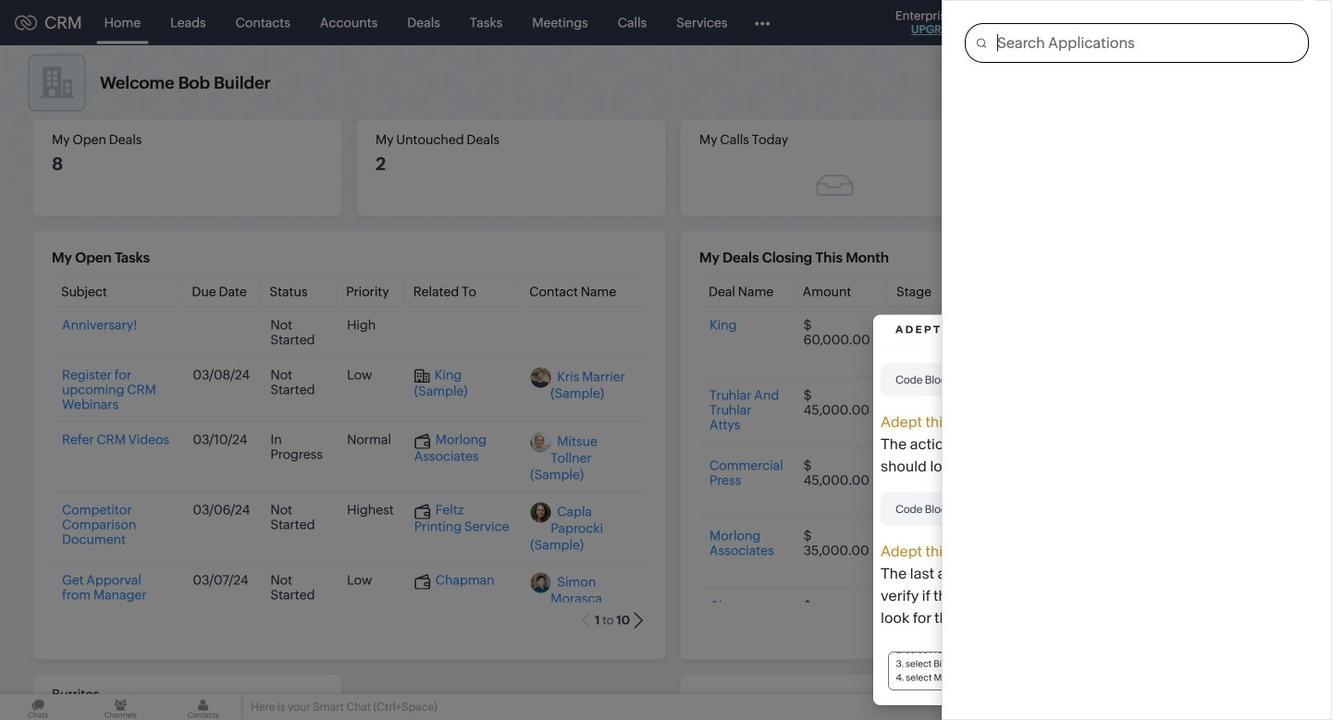 Task type: vqa. For each thing, say whether or not it's contained in the screenshot.
"Profile" icon
yes



Task type: describe. For each thing, give the bounding box(es) containing it.
contacts image
[[165, 695, 241, 721]]

search image
[[1063, 15, 1079, 31]]

chats image
[[0, 695, 76, 721]]

channels image
[[83, 695, 159, 721]]

search element
[[1052, 0, 1090, 45]]



Task type: locate. For each thing, give the bounding box(es) containing it.
Search Applications text field
[[986, 24, 1308, 62]]

profile image
[[1249, 8, 1278, 37]]

logo image
[[15, 15, 37, 30]]

signals element
[[1090, 0, 1125, 45]]

profile element
[[1238, 0, 1290, 45]]

signals image
[[1101, 15, 1114, 31]]

calendar image
[[1136, 15, 1152, 30]]



